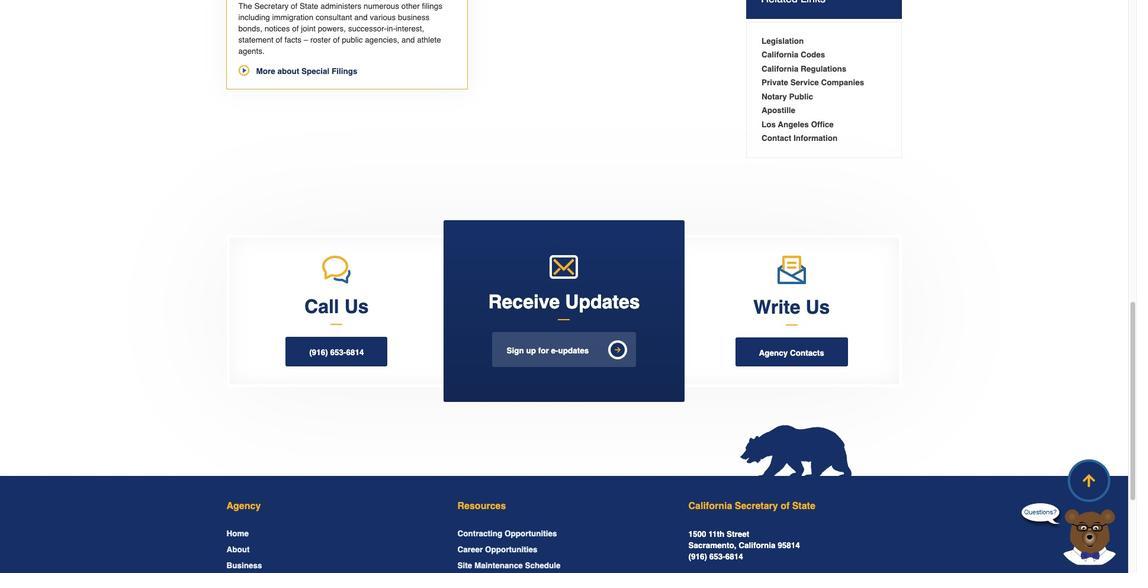 Task type: vqa. For each thing, say whether or not it's contained in the screenshot.
Receive
yes



Task type: describe. For each thing, give the bounding box(es) containing it.
california up 11th
[[688, 501, 732, 512]]

agency contacts link
[[735, 338, 848, 367]]

of up facts
[[292, 24, 299, 33]]

site
[[457, 562, 472, 571]]

notices
[[265, 24, 290, 33]]

,
[[734, 542, 736, 550]]

schedule
[[525, 562, 561, 571]]

1500 11th street sacramento , california 95814 (916) 653-6814
[[688, 530, 800, 562]]

agency for agency contacts
[[759, 349, 788, 358]]

angeles
[[778, 120, 809, 129]]

653- inside 1500 11th street sacramento , california 95814 (916) 653-6814
[[709, 553, 725, 562]]

california regulations link
[[762, 65, 846, 73]]

sacramento
[[688, 542, 734, 550]]

other
[[401, 2, 420, 11]]

resources
[[457, 501, 506, 512]]

more about special filings link
[[238, 66, 357, 77]]

agents.
[[238, 47, 265, 56]]

0 horizontal spatial and
[[354, 13, 368, 22]]

agency contacts
[[759, 349, 824, 358]]

california down legislation link
[[762, 51, 798, 59]]

california up private
[[762, 65, 798, 73]]

the secretary of state administers numerous other filings including immigration consultant and various business bonds, notices of joint powers, successor-in-interest, statement of facts – roster of public agencies, and athlete agents.
[[238, 2, 442, 56]]

us for call us
[[344, 296, 369, 318]]

service
[[790, 78, 819, 87]]

questions? ask me. image
[[1022, 497, 1059, 535]]

business
[[398, 13, 429, 22]]

resources element
[[457, 501, 671, 513]]

write us
[[753, 296, 830, 318]]

special
[[301, 67, 329, 76]]

site maintenance schedule
[[457, 562, 561, 571]]

codes
[[801, 51, 825, 59]]

1500
[[688, 530, 706, 539]]

companies
[[821, 78, 864, 87]]

apostille
[[762, 106, 795, 115]]

bonds,
[[238, 24, 262, 33]]

business link
[[227, 562, 262, 571]]

in-
[[387, 24, 396, 33]]

statement
[[238, 35, 273, 44]]

numerous
[[364, 2, 399, 11]]

interest,
[[396, 24, 424, 33]]

career opportunities link
[[457, 546, 537, 555]]

menu for resources
[[457, 529, 671, 573]]

click me to chat with eureka image
[[1057, 509, 1122, 566]]

about
[[227, 546, 250, 555]]

opportunities for career opportunities
[[485, 546, 537, 555]]

immigration
[[272, 13, 313, 22]]

facts
[[285, 35, 301, 44]]

0 vertical spatial (916) 653-6814 link
[[286, 337, 388, 367]]

(916) 653-6814
[[309, 348, 364, 357]]

information
[[794, 134, 838, 143]]

agencies,
[[365, 35, 399, 44]]

of down powers, on the top of the page
[[333, 35, 340, 44]]

powers,
[[318, 24, 346, 33]]

business
[[227, 562, 262, 571]]

athlete
[[417, 35, 441, 44]]

california inside 1500 11th street sacramento , california 95814 (916) 653-6814
[[739, 542, 776, 550]]

about
[[277, 67, 299, 76]]

sign up for e-updates link
[[492, 332, 636, 367]]

contracting opportunities
[[457, 530, 557, 539]]

of down 'notices'
[[276, 35, 282, 44]]

private service companies link
[[762, 78, 864, 87]]

6814 inside 1500 11th street sacramento , california 95814 (916) 653-6814
[[725, 553, 743, 562]]

0 horizontal spatial (916)
[[309, 348, 328, 357]]

6814 inside (916) 653-6814 link
[[346, 348, 364, 357]]

state for the secretary of state administers numerous other filings including immigration consultant and various business bonds, notices of joint powers, successor-in-interest, statement of facts – roster of public agencies, and athlete agents.
[[300, 2, 318, 11]]

receive updates
[[488, 291, 640, 313]]

los
[[762, 120, 776, 129]]

california codes link
[[762, 51, 825, 59]]

successor-
[[348, 24, 387, 33]]

california                                         secretary of state
[[688, 501, 815, 512]]

agency for agency
[[227, 501, 261, 512]]

secretary for california
[[735, 501, 778, 512]]

contracting
[[457, 530, 502, 539]]

consultant
[[316, 13, 352, 22]]

public
[[789, 92, 813, 101]]

various
[[370, 13, 396, 22]]

opportunities for contracting opportunities
[[505, 530, 557, 539]]

street
[[727, 530, 749, 539]]

write
[[753, 296, 800, 318]]

sign
[[507, 346, 524, 355]]



Task type: locate. For each thing, give the bounding box(es) containing it.
state up 95814
[[792, 501, 815, 512]]

state inside footer
[[792, 501, 815, 512]]

(916) down sacramento
[[688, 553, 707, 562]]

653-
[[330, 348, 346, 357], [709, 553, 725, 562]]

state
[[300, 2, 318, 11], [792, 501, 815, 512]]

and down 'interest,'
[[401, 35, 415, 44]]

receive
[[488, 291, 560, 313]]

legislation link
[[762, 37, 804, 46]]

apostille link
[[762, 106, 795, 115]]

1 horizontal spatial menu
[[457, 529, 671, 573]]

(916)
[[309, 348, 328, 357], [688, 553, 707, 562]]

updates
[[565, 291, 640, 313]]

site maintenance schedule link
[[457, 562, 561, 571]]

2 us from the left
[[806, 296, 830, 318]]

secretary up including
[[254, 2, 289, 11]]

0 vertical spatial secretary
[[254, 2, 289, 11]]

secretary
[[254, 2, 289, 11], [735, 501, 778, 512]]

0 horizontal spatial menu
[[227, 529, 440, 573]]

up
[[526, 346, 536, 355]]

filings
[[422, 2, 442, 11]]

agency up home
[[227, 501, 261, 512]]

home
[[227, 530, 249, 539]]

653- inside (916) 653-6814 link
[[330, 348, 346, 357]]

1 horizontal spatial agency
[[759, 349, 788, 358]]

contact
[[762, 134, 791, 143]]

11th
[[708, 530, 724, 539]]

0 horizontal spatial 653-
[[330, 348, 346, 357]]

more about special filings
[[256, 67, 357, 76]]

secretary for the
[[254, 2, 289, 11]]

1 horizontal spatial (916)
[[688, 553, 707, 562]]

secretary inside the secretary of state administers numerous other filings including immigration consultant and various business bonds, notices of joint powers, successor-in-interest, statement of facts – roster of public agencies, and athlete agents.
[[254, 2, 289, 11]]

secretary inside footer
[[735, 501, 778, 512]]

the
[[238, 2, 252, 11]]

0 vertical spatial state
[[300, 2, 318, 11]]

0 vertical spatial 653-
[[330, 348, 346, 357]]

agency element
[[227, 501, 440, 513]]

public
[[342, 35, 363, 44]]

menu
[[227, 529, 440, 573], [457, 529, 671, 573]]

0 horizontal spatial us
[[344, 296, 369, 318]]

state inside the secretary of state administers numerous other filings including immigration consultant and various business bonds, notices of joint powers, successor-in-interest, statement of facts – roster of public agencies, and athlete agents.
[[300, 2, 318, 11]]

(916) 653-6814 link down call us
[[286, 337, 388, 367]]

contacts
[[790, 349, 824, 358]]

(916) down call
[[309, 348, 328, 357]]

1 vertical spatial (916) 653-6814 link
[[688, 553, 743, 562]]

6814
[[346, 348, 364, 357], [725, 553, 743, 562]]

home link
[[227, 530, 249, 539]]

0 vertical spatial opportunities
[[505, 530, 557, 539]]

regulations
[[801, 65, 846, 73]]

0 vertical spatial agency
[[759, 349, 788, 358]]

agency left contacts
[[759, 349, 788, 358]]

of
[[291, 2, 297, 11], [292, 24, 299, 33], [276, 35, 282, 44], [333, 35, 340, 44], [781, 501, 790, 512]]

of inside footer
[[781, 501, 790, 512]]

1 vertical spatial 653-
[[709, 553, 725, 562]]

notary public link
[[762, 92, 813, 101]]

legislation california codes california regulations private service companies notary public apostille los angeles office contact information
[[762, 37, 864, 143]]

653- down call us
[[330, 348, 346, 357]]

joint
[[301, 24, 316, 33]]

about link
[[227, 546, 250, 555]]

legislation
[[762, 37, 804, 46]]

0 vertical spatial (916)
[[309, 348, 328, 357]]

more
[[256, 67, 275, 76]]

1 horizontal spatial secretary
[[735, 501, 778, 512]]

career
[[457, 546, 483, 555]]

footer containing agency
[[0, 476, 1128, 573]]

office
[[811, 120, 834, 129]]

1 vertical spatial and
[[401, 35, 415, 44]]

us for write us
[[806, 296, 830, 318]]

of up immigration
[[291, 2, 297, 11]]

0 horizontal spatial (916) 653-6814 link
[[286, 337, 388, 367]]

653- down sacramento
[[709, 553, 725, 562]]

menu containing home
[[227, 529, 440, 573]]

agency inside footer
[[227, 501, 261, 512]]

1 horizontal spatial state
[[792, 501, 815, 512]]

1 vertical spatial state
[[792, 501, 815, 512]]

including
[[238, 13, 270, 22]]

call us image
[[322, 256, 351, 284]]

of up 95814
[[781, 501, 790, 512]]

contracting opportunities link
[[457, 530, 557, 539]]

updates
[[558, 346, 589, 355]]

1 vertical spatial secretary
[[735, 501, 778, 512]]

(916) 653-6814 link
[[286, 337, 388, 367], [688, 553, 743, 562]]

1 vertical spatial 6814
[[725, 553, 743, 562]]

0 horizontal spatial secretary
[[254, 2, 289, 11]]

los angeles office link
[[762, 120, 834, 129]]

95814
[[778, 542, 800, 550]]

career opportunities
[[457, 546, 537, 555]]

(916) inside 1500 11th street sacramento , california 95814 (916) 653-6814
[[688, 553, 707, 562]]

menu for agency
[[227, 529, 440, 573]]

administers
[[321, 2, 361, 11]]

–
[[304, 35, 308, 44]]

menu down resources element
[[457, 529, 671, 573]]

opportunities
[[505, 530, 557, 539], [485, 546, 537, 555]]

1 us from the left
[[344, 296, 369, 318]]

call us
[[304, 296, 369, 318]]

california secretary of state address element
[[688, 501, 902, 513]]

us right call
[[344, 296, 369, 318]]

secretary up street
[[735, 501, 778, 512]]

state up immigration
[[300, 2, 318, 11]]

e-
[[551, 346, 558, 355]]

for
[[538, 346, 549, 355]]

1 horizontal spatial us
[[806, 296, 830, 318]]

opportunities up site maintenance schedule at left bottom
[[485, 546, 537, 555]]

contact information link
[[762, 134, 838, 143]]

1 horizontal spatial (916) 653-6814 link
[[688, 553, 743, 562]]

maintenance
[[474, 562, 523, 571]]

1 menu from the left
[[227, 529, 440, 573]]

receive updates image
[[550, 255, 578, 279]]

0 horizontal spatial state
[[300, 2, 318, 11]]

sign up for e-updates
[[507, 346, 589, 355]]

1 vertical spatial (916)
[[688, 553, 707, 562]]

notary
[[762, 92, 787, 101]]

1 horizontal spatial 653-
[[709, 553, 725, 562]]

filings
[[332, 67, 357, 76]]

agency
[[759, 349, 788, 358], [227, 501, 261, 512]]

6814 down ,
[[725, 553, 743, 562]]

0 vertical spatial 6814
[[346, 348, 364, 357]]

and up successor-
[[354, 13, 368, 22]]

menu containing contracting opportunities
[[457, 529, 671, 573]]

state for california                                         secretary of state
[[792, 501, 815, 512]]

1 horizontal spatial 6814
[[725, 553, 743, 562]]

california
[[762, 51, 798, 59], [762, 65, 798, 73], [688, 501, 732, 512], [739, 542, 776, 550]]

us right write
[[806, 296, 830, 318]]

2 menu from the left
[[457, 529, 671, 573]]

1 vertical spatial agency
[[227, 501, 261, 512]]

private
[[762, 78, 788, 87]]

(916) 653-6814 link down sacramento
[[688, 553, 743, 562]]

6814 down call us
[[346, 348, 364, 357]]

write us image
[[777, 256, 806, 284]]

california right ,
[[739, 542, 776, 550]]

0 horizontal spatial 6814
[[346, 348, 364, 357]]

0 horizontal spatial agency
[[227, 501, 261, 512]]

opportunities up schedule
[[505, 530, 557, 539]]

footer
[[0, 476, 1128, 573]]

call
[[304, 296, 339, 318]]

1 vertical spatial opportunities
[[485, 546, 537, 555]]

us
[[344, 296, 369, 318], [806, 296, 830, 318]]

roster
[[310, 35, 331, 44]]

1 horizontal spatial and
[[401, 35, 415, 44]]

0 vertical spatial and
[[354, 13, 368, 22]]

menu down agency element
[[227, 529, 440, 573]]

and
[[354, 13, 368, 22], [401, 35, 415, 44]]



